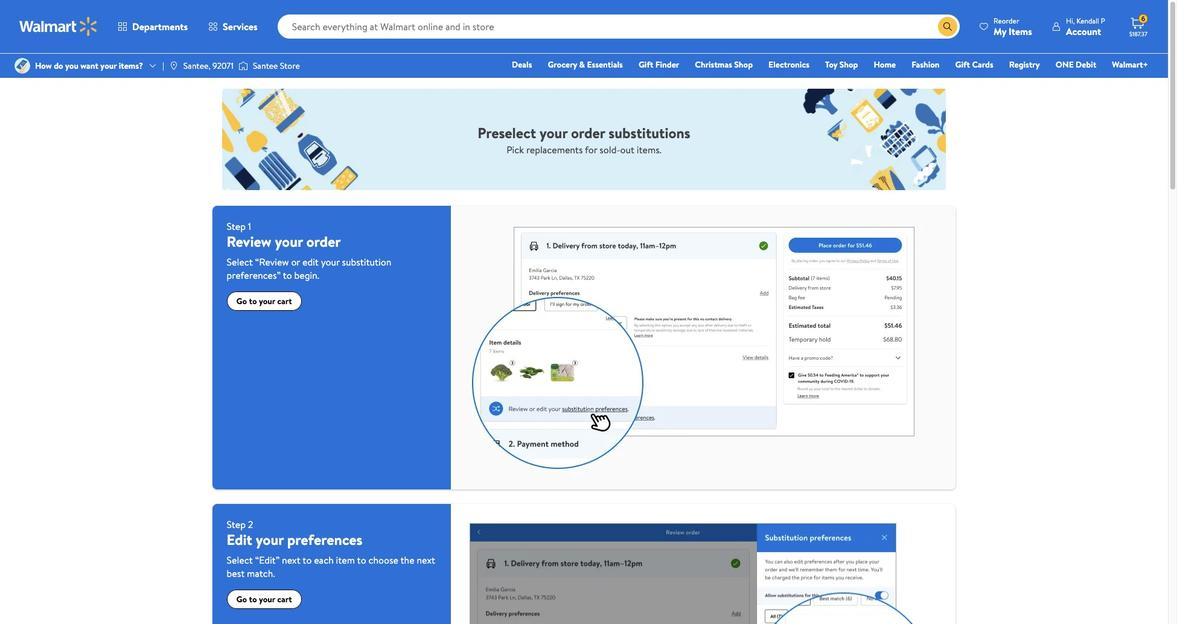 Task type: locate. For each thing, give the bounding box(es) containing it.
0 vertical spatial select
[[227, 255, 253, 269]]

step left the 1
[[227, 220, 246, 233]]

2 go to your cart from the top
[[236, 593, 292, 605]]

0 horizontal spatial  image
[[14, 58, 30, 74]]

0 vertical spatial go to your cart
[[236, 295, 292, 307]]

grocery
[[548, 59, 577, 71]]

go to your cart down 'preferences"'
[[236, 295, 292, 307]]

select inside step 1 review your order select "review or edit your substitution preferences" to begin.
[[227, 255, 253, 269]]

your up '"edit"'
[[256, 529, 284, 550]]

toy shop
[[825, 59, 858, 71]]

departments
[[132, 20, 188, 33]]

0 vertical spatial step
[[227, 220, 246, 233]]

0 vertical spatial order
[[571, 123, 605, 143]]

1 step from the top
[[227, 220, 246, 233]]

shop right toy
[[840, 59, 858, 71]]

go to your cart
[[236, 295, 292, 307], [236, 593, 292, 605]]

shop right christmas
[[734, 59, 753, 71]]

go to your cart link for edit
[[227, 590, 302, 609]]

0 vertical spatial go to your cart link
[[227, 292, 302, 311]]

2 cart from the top
[[277, 593, 292, 605]]

1 shop from the left
[[734, 59, 753, 71]]

gift left finder on the top
[[639, 59, 653, 71]]

1 vertical spatial go to your cart link
[[227, 590, 302, 609]]

your right want
[[100, 60, 117, 72]]

best
[[227, 567, 245, 580]]

Search search field
[[277, 14, 960, 39]]

next right the the on the bottom left
[[417, 553, 435, 567]]

santee store
[[253, 60, 300, 72]]

choose
[[369, 553, 398, 567]]

step left "2"
[[227, 518, 246, 531]]

gift for gift finder
[[639, 59, 653, 71]]

step inside step 2 edit your preferences select "edit" next to each item to choose the next best match.
[[227, 518, 246, 531]]

cart down 'preferences"'
[[277, 295, 292, 307]]

2 shop from the left
[[840, 59, 858, 71]]

to right item
[[357, 553, 366, 567]]

 image left how
[[14, 58, 30, 74]]

0 horizontal spatial order
[[306, 231, 341, 252]]

0 horizontal spatial gift
[[639, 59, 653, 71]]

next right '"edit"'
[[282, 553, 301, 567]]

2 next from the left
[[417, 553, 435, 567]]

go for edit
[[236, 593, 247, 605]]

2 go from the top
[[236, 593, 247, 605]]

1 vertical spatial step
[[227, 518, 246, 531]]

deals link
[[506, 58, 538, 71]]

your down match.
[[259, 593, 275, 605]]

essentials
[[587, 59, 623, 71]]

 image right "|"
[[169, 61, 179, 71]]

1 vertical spatial go
[[236, 593, 247, 605]]

departments button
[[107, 12, 198, 41]]

santee
[[253, 60, 278, 72]]

registry link
[[1004, 58, 1045, 71]]

Walmart Site-Wide search field
[[277, 14, 960, 39]]

want
[[80, 60, 98, 72]]

 image
[[238, 60, 248, 72]]

debit
[[1076, 59, 1096, 71]]

to left begin.
[[283, 269, 292, 282]]

sold-
[[600, 143, 620, 156]]

1 go to your cart link from the top
[[227, 292, 302, 311]]

next
[[282, 553, 301, 567], [417, 553, 435, 567]]

1
[[248, 220, 251, 233]]

go down best
[[236, 593, 247, 605]]

cart down '"edit"'
[[277, 593, 292, 605]]

items
[[1009, 24, 1032, 38]]

step for review your order
[[227, 220, 246, 233]]

gift left cards
[[955, 59, 970, 71]]

1 horizontal spatial next
[[417, 553, 435, 567]]

 image
[[14, 58, 30, 74], [169, 61, 179, 71]]

reorder my items
[[994, 15, 1032, 38]]

2 gift from the left
[[955, 59, 970, 71]]

select down 'edit'
[[227, 553, 253, 567]]

substitutions
[[609, 123, 690, 143]]

2 go to your cart link from the top
[[227, 590, 302, 609]]

"review
[[255, 255, 289, 269]]

0 horizontal spatial shop
[[734, 59, 753, 71]]

go to your cart for edit
[[236, 593, 292, 605]]

shop inside 'link'
[[840, 59, 858, 71]]

substitution
[[342, 255, 391, 269]]

go to your cart link
[[227, 292, 302, 311], [227, 590, 302, 609]]

select down review
[[227, 255, 253, 269]]

1 horizontal spatial order
[[571, 123, 605, 143]]

1 go from the top
[[236, 295, 247, 307]]

go to your cart down match.
[[236, 593, 292, 605]]

go to your cart link down 'preferences"'
[[227, 292, 302, 311]]

step inside step 1 review your order select "review or edit your substitution preferences" to begin.
[[227, 220, 246, 233]]

grocery & essentials link
[[542, 58, 628, 71]]

match.
[[247, 567, 275, 580]]

store
[[280, 60, 300, 72]]

go down 'preferences"'
[[236, 295, 247, 307]]

reorder
[[994, 15, 1019, 26]]

edit
[[227, 529, 252, 550]]

go
[[236, 295, 247, 307], [236, 593, 247, 605]]

christmas
[[695, 59, 732, 71]]

account
[[1066, 24, 1101, 38]]

1 vertical spatial select
[[227, 553, 253, 567]]

1 horizontal spatial  image
[[169, 61, 179, 71]]

1 select from the top
[[227, 255, 253, 269]]

1 vertical spatial cart
[[277, 593, 292, 605]]

0 horizontal spatial next
[[282, 553, 301, 567]]

one
[[1056, 59, 1074, 71]]

1 cart from the top
[[277, 295, 292, 307]]

select inside step 2 edit your preferences select "edit" next to each item to choose the next best match.
[[227, 553, 253, 567]]

1 horizontal spatial gift
[[955, 59, 970, 71]]

fashion
[[912, 59, 940, 71]]

or
[[291, 255, 300, 269]]

shop
[[734, 59, 753, 71], [840, 59, 858, 71]]

you
[[65, 60, 78, 72]]

order
[[571, 123, 605, 143], [306, 231, 341, 252]]

1 vertical spatial go to your cart
[[236, 593, 292, 605]]

to inside step 1 review your order select "review or edit your substitution preferences" to begin.
[[283, 269, 292, 282]]

gift
[[639, 59, 653, 71], [955, 59, 970, 71]]

to
[[283, 269, 292, 282], [249, 295, 257, 307], [303, 553, 312, 567], [357, 553, 366, 567], [249, 593, 257, 605]]

2 select from the top
[[227, 553, 253, 567]]

your left "for"
[[540, 123, 568, 143]]

your right edit
[[321, 255, 340, 269]]

step
[[227, 220, 246, 233], [227, 518, 246, 531]]

1 vertical spatial order
[[306, 231, 341, 252]]

your inside preselect your order substitutions pick replacements for sold-out items.
[[540, 123, 568, 143]]

1 gift from the left
[[639, 59, 653, 71]]

your
[[100, 60, 117, 72], [540, 123, 568, 143], [275, 231, 303, 252], [321, 255, 340, 269], [259, 295, 275, 307], [256, 529, 284, 550], [259, 593, 275, 605]]

deals
[[512, 59, 532, 71]]

gift cards
[[955, 59, 993, 71]]

do
[[54, 60, 63, 72]]

for
[[585, 143, 597, 156]]

walmart+
[[1112, 59, 1148, 71]]

santee, 92071
[[183, 60, 234, 72]]

92071
[[213, 60, 234, 72]]

go to your cart link down match.
[[227, 590, 302, 609]]

1 horizontal spatial shop
[[840, 59, 858, 71]]

select
[[227, 255, 253, 269], [227, 553, 253, 567]]

1 go to your cart from the top
[[236, 295, 292, 307]]

step 1 review your order select "review or edit your substitution preferences" to begin.
[[227, 220, 391, 282]]

step 2 edit your preferences select "edit" next to each item to choose the next best match.
[[227, 518, 435, 580]]

6
[[1141, 13, 1145, 24]]

cart
[[277, 295, 292, 307], [277, 593, 292, 605]]

2 step from the top
[[227, 518, 246, 531]]

0 vertical spatial cart
[[277, 295, 292, 307]]

walmart+ link
[[1107, 58, 1154, 71]]

0 vertical spatial go
[[236, 295, 247, 307]]

order inside preselect your order substitutions pick replacements for sold-out items.
[[571, 123, 605, 143]]

how do you want your items?
[[35, 60, 143, 72]]



Task type: vqa. For each thing, say whether or not it's contained in the screenshot.
Out of stock at Charlotte Supercenter
no



Task type: describe. For each thing, give the bounding box(es) containing it.
your inside step 2 edit your preferences select "edit" next to each item to choose the next best match.
[[256, 529, 284, 550]]

$187.37
[[1129, 30, 1148, 38]]

 image for santee, 92071
[[169, 61, 179, 71]]

items?
[[119, 60, 143, 72]]

finder
[[655, 59, 679, 71]]

cart for order
[[277, 295, 292, 307]]

toy
[[825, 59, 838, 71]]

preselect your order substitutions pick replacements for sold-out items.
[[478, 123, 690, 156]]

your up or
[[275, 231, 303, 252]]

one debit link
[[1050, 58, 1102, 71]]

item
[[336, 553, 355, 567]]

gift finder
[[639, 59, 679, 71]]

select for review
[[227, 255, 253, 269]]

services
[[223, 20, 258, 33]]

out
[[620, 143, 634, 156]]

begin.
[[294, 269, 319, 282]]

kendall
[[1077, 15, 1099, 26]]

home
[[874, 59, 896, 71]]

preferences"
[[227, 269, 281, 282]]

to down match.
[[249, 593, 257, 605]]

electronics
[[769, 59, 810, 71]]

go to your cart link for review
[[227, 292, 302, 311]]

home link
[[868, 58, 901, 71]]

p
[[1101, 15, 1105, 26]]

go to your cart for review
[[236, 295, 292, 307]]

|
[[162, 60, 164, 72]]

cards
[[972, 59, 993, 71]]

go for review
[[236, 295, 247, 307]]

fashion link
[[906, 58, 945, 71]]

 image for how do you want your items?
[[14, 58, 30, 74]]

shop for christmas shop
[[734, 59, 753, 71]]

preferences
[[287, 529, 363, 550]]

gift cards link
[[950, 58, 999, 71]]

"edit"
[[255, 553, 280, 567]]

each
[[314, 553, 334, 567]]

order inside step 1 review your order select "review or edit your substitution preferences" to begin.
[[306, 231, 341, 252]]

1 next from the left
[[282, 553, 301, 567]]

toy shop link
[[820, 58, 864, 71]]

grocery & essentials
[[548, 59, 623, 71]]

gift finder link
[[633, 58, 685, 71]]

&
[[579, 59, 585, 71]]

santee,
[[183, 60, 211, 72]]

preselect
[[478, 123, 536, 143]]

one debit
[[1056, 59, 1096, 71]]

cart for preferences
[[277, 593, 292, 605]]

to left each
[[303, 553, 312, 567]]

review
[[227, 231, 271, 252]]

edit
[[302, 255, 319, 269]]

your down 'preferences"'
[[259, 295, 275, 307]]

my
[[994, 24, 1006, 38]]

how
[[35, 60, 52, 72]]

to down 'preferences"'
[[249, 295, 257, 307]]

electronics link
[[763, 58, 815, 71]]

hi,
[[1066, 15, 1075, 26]]

gift for gift cards
[[955, 59, 970, 71]]

pick replacements for any sold-out items. image
[[222, 89, 946, 190]]

search icon image
[[943, 22, 953, 31]]

the
[[401, 553, 414, 567]]

walmart image
[[19, 17, 98, 36]]

select for edit
[[227, 553, 253, 567]]

pick
[[507, 143, 524, 156]]

shop for toy shop
[[840, 59, 858, 71]]

items.
[[637, 143, 662, 156]]

hi, kendall p account
[[1066, 15, 1105, 38]]

registry
[[1009, 59, 1040, 71]]

services button
[[198, 12, 268, 41]]

2
[[248, 518, 253, 531]]

christmas shop link
[[690, 58, 758, 71]]

step for edit your preferences
[[227, 518, 246, 531]]

6 $187.37
[[1129, 13, 1148, 38]]

replacements
[[526, 143, 583, 156]]

christmas shop
[[695, 59, 753, 71]]



